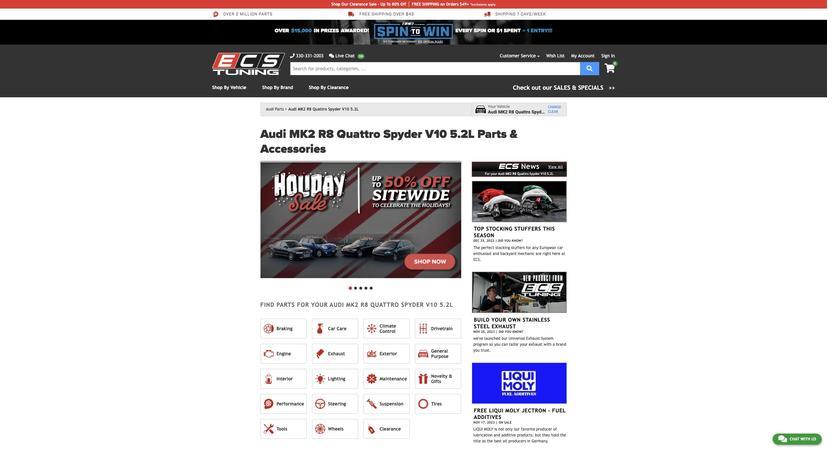 Task type: locate. For each thing, give the bounding box(es) containing it.
0 vertical spatial with
[[544, 343, 552, 347]]

0 vertical spatial exhaust
[[492, 324, 517, 330]]

0 vertical spatial the
[[561, 434, 567, 438]]

1 by from the left
[[224, 85, 229, 90]]

5.2l inside audi mk2 r8 quattro spyder v10 5.2l parts & accessories
[[450, 127, 475, 141]]

0 horizontal spatial our
[[502, 337, 508, 341]]

by for brand
[[274, 85, 279, 90]]

over left 2
[[224, 12, 235, 17]]

purpose
[[431, 354, 449, 360]]

know? inside build your own stainless steel exhaust nov 26, 2023 | did you know? we've launched our universal exhaust system program so you can tailor your exhaust with a brand you trust.
[[513, 330, 524, 334]]

at
[[562, 252, 566, 256]]

1 vertical spatial chat
[[790, 438, 800, 442]]

- inside "free liqui moly jectron - fuel additives nov 17, 2023 | on sale liqui moly is not only our favorite producer of lubrication and additive products, but they hold the title as the best oil producers in germany."
[[549, 408, 551, 414]]

search image
[[587, 65, 593, 71]]

control
[[380, 329, 396, 334]]

novelty
[[431, 374, 448, 379]]

1 vertical spatial parts
[[478, 127, 507, 141]]

0 vertical spatial your
[[488, 104, 496, 109]]

| inside "free liqui moly jectron - fuel additives nov 17, 2023 | on sale liqui moly is not only our favorite producer of lubrication and additive products, but they hold the title as the best oil producers in germany."
[[496, 421, 498, 425]]

you down build your own stainless steel exhaust link
[[505, 330, 512, 334]]

2 vertical spatial clearance
[[380, 427, 401, 432]]

free liqui moly jectron - fuel additives link
[[474, 408, 566, 421]]

& for novelty & gifts
[[449, 374, 453, 379]]

5.2l inside "your vehicle audi mk2 r8 quattro spyder v10 5.2l"
[[556, 109, 565, 115]]

clearance
[[350, 2, 368, 7], [328, 85, 349, 90], [380, 427, 401, 432]]

1 vertical spatial you
[[505, 330, 512, 334]]

- left fuel
[[549, 408, 551, 414]]

2 • from the left
[[353, 282, 358, 294]]

exhaust inside "link"
[[328, 352, 345, 357]]

free shipping over $49 link
[[348, 11, 414, 17]]

audi inside "your vehicle audi mk2 r8 quattro spyder v10 5.2l"
[[488, 109, 498, 115]]

days/week
[[521, 12, 546, 17]]

sales & specials link
[[513, 83, 615, 92]]

shop by brand link
[[262, 85, 293, 90]]

our right the only
[[514, 428, 520, 432]]

0 vertical spatial and
[[493, 252, 500, 256]]

vehicle inside "your vehicle audi mk2 r8 quattro spyder v10 5.2l"
[[497, 104, 510, 109]]

live
[[336, 53, 344, 58]]

your up car care link
[[311, 302, 328, 309]]

audi mk2 r8 quattro spyder v10 5.2l parts & accessories
[[261, 127, 518, 156]]

over for over 2 million parts
[[224, 12, 235, 17]]

our up the 'can'
[[502, 337, 508, 341]]

chat right comments image
[[790, 438, 800, 442]]

over inside 'over 2 million parts' link
[[224, 12, 235, 17]]

1 horizontal spatial over
[[275, 27, 289, 34]]

in
[[612, 53, 615, 58]]

clearance down 'suspension'
[[380, 427, 401, 432]]

0 vertical spatial over
[[224, 12, 235, 17]]

steel
[[474, 324, 490, 330]]

- left up
[[378, 2, 380, 7]]

our inside "free liqui moly jectron - fuel additives nov 17, 2023 | on sale liqui moly is not only our favorite producer of lubrication and additive products, but they hold the title as the best oil producers in germany."
[[514, 428, 520, 432]]

330-331-2003
[[296, 53, 324, 58]]

shop our clearance sale - up to 80% off
[[332, 2, 407, 7]]

2023 inside "free liqui moly jectron - fuel additives nov 17, 2023 | on sale liqui moly is not only our favorite producer of lubrication and additive products, but they hold the title as the best oil producers in germany."
[[487, 421, 495, 425]]

1 vertical spatial exhaust
[[527, 337, 540, 341]]

suspension
[[380, 402, 404, 407]]

novelty & gifts
[[431, 374, 453, 385]]

parts
[[259, 12, 273, 17]]

0 horizontal spatial sale
[[369, 2, 377, 7]]

did up "launched"
[[499, 330, 504, 334]]

1 vertical spatial -
[[549, 408, 551, 414]]

of
[[554, 428, 557, 432]]

0 horizontal spatial exhaust
[[328, 352, 345, 357]]

nov left 26,
[[474, 330, 480, 334]]

1 horizontal spatial for
[[526, 246, 532, 250]]

car
[[328, 326, 336, 332]]

the
[[561, 434, 567, 438], [487, 440, 493, 444]]

0 vertical spatial for
[[526, 246, 532, 250]]

0 horizontal spatial by
[[224, 85, 229, 90]]

nov
[[474, 330, 480, 334], [474, 421, 480, 425]]

1 vertical spatial for
[[297, 302, 309, 309]]

2 horizontal spatial your
[[520, 343, 528, 347]]

0 horizontal spatial in
[[314, 27, 320, 34]]

free shipping over $49
[[360, 12, 414, 17]]

0 vertical spatial &
[[573, 84, 577, 91]]

enthusiast
[[474, 252, 492, 256]]

you up 'stocking' on the bottom of the page
[[505, 239, 511, 243]]

ecs tuning image
[[212, 53, 285, 75]]

your down universal
[[520, 343, 528, 347]]

shipping
[[496, 12, 516, 17]]

0 horizontal spatial &
[[449, 374, 453, 379]]

0 horizontal spatial the
[[487, 440, 493, 444]]

vehicle
[[231, 85, 247, 90], [497, 104, 510, 109]]

80%
[[392, 2, 400, 7]]

care
[[337, 326, 347, 332]]

& right novelty
[[449, 374, 453, 379]]

0 vertical spatial your
[[491, 172, 498, 176]]

$49+
[[460, 2, 469, 7]]

1 vertical spatial 2023
[[487, 330, 495, 334]]

chat right live
[[346, 53, 355, 58]]

liqui
[[490, 408, 504, 414], [474, 428, 483, 432]]

your
[[491, 172, 498, 176], [311, 302, 328, 309], [520, 343, 528, 347]]

can
[[502, 343, 508, 347]]

0 vertical spatial moly
[[506, 408, 520, 414]]

free up additives
[[474, 408, 488, 414]]

and up best
[[494, 434, 501, 438]]

1 horizontal spatial vehicle
[[497, 104, 510, 109]]

1 vertical spatial sale
[[505, 421, 512, 425]]

1 vertical spatial nov
[[474, 421, 480, 425]]

braking
[[277, 326, 293, 332]]

mk2
[[298, 107, 306, 112], [499, 109, 508, 115], [289, 127, 315, 141], [506, 172, 512, 176], [346, 302, 359, 309]]

4 • from the left
[[364, 282, 369, 294]]

2 nov from the top
[[474, 421, 480, 425]]

0 horizontal spatial your
[[311, 302, 328, 309]]

you
[[495, 343, 501, 347], [474, 349, 480, 353]]

see official rules link
[[418, 40, 443, 44]]

program
[[474, 343, 489, 347]]

& down "your vehicle audi mk2 r8 quattro spyder v10 5.2l"
[[510, 127, 518, 141]]

0 vertical spatial did
[[499, 239, 504, 243]]

all
[[559, 165, 564, 169]]

& right sales
[[573, 84, 577, 91]]

free left ship
[[412, 2, 421, 7]]

1 vertical spatial and
[[494, 434, 501, 438]]

clearance up free
[[350, 2, 368, 7]]

1 horizontal spatial by
[[274, 85, 279, 90]]

suspension link
[[364, 395, 410, 414]]

0 vertical spatial you
[[495, 343, 501, 347]]

tires link
[[415, 395, 462, 414]]

hold
[[552, 434, 559, 438]]

2023 up "launched"
[[487, 330, 495, 334]]

nov left 17,
[[474, 421, 480, 425]]

quattro inside "your vehicle audi mk2 r8 quattro spyder v10 5.2l"
[[516, 109, 531, 115]]

0 horizontal spatial clearance
[[328, 85, 349, 90]]

2 vertical spatial parts
[[277, 302, 295, 309]]

in left prizes
[[314, 27, 320, 34]]

1 horizontal spatial our
[[514, 428, 520, 432]]

favorite
[[521, 428, 535, 432]]

performance link
[[261, 395, 307, 414]]

by for vehicle
[[224, 85, 229, 90]]

stocking
[[487, 226, 513, 232]]

rules
[[435, 40, 443, 43]]

stocking
[[496, 246, 510, 250]]

or
[[488, 27, 496, 34]]

change
[[549, 105, 562, 109]]

0 vertical spatial know?
[[512, 239, 523, 243]]

over for over $15,000 in prizes
[[275, 27, 289, 34]]

for
[[526, 246, 532, 250], [297, 302, 309, 309]]

& inside the novelty & gifts
[[449, 374, 453, 379]]

0 vertical spatial you
[[505, 239, 511, 243]]

Search text field
[[290, 62, 580, 75]]

spyder inside "your vehicle audi mk2 r8 quattro spyder v10 5.2l"
[[532, 109, 546, 115]]

by up audi mk2 r8 quattro spyder v10 5.2l
[[321, 85, 326, 90]]

0 vertical spatial clearance
[[350, 2, 368, 7]]

0 vertical spatial liqui
[[490, 408, 504, 414]]

sale left up
[[369, 2, 377, 7]]

the right as
[[487, 440, 493, 444]]

1 vertical spatial |
[[496, 330, 498, 334]]

2 vertical spatial exhaust
[[328, 352, 345, 357]]

over left $15,000
[[275, 27, 289, 34]]

1 vertical spatial in
[[528, 440, 531, 444]]

customer service button
[[500, 53, 540, 59]]

sale
[[369, 2, 377, 7], [505, 421, 512, 425]]

0 horizontal spatial -
[[378, 2, 380, 7]]

up
[[381, 2, 386, 7]]

1 horizontal spatial clearance
[[350, 2, 368, 7]]

in down products,
[[528, 440, 531, 444]]

1 vertical spatial with
[[801, 438, 811, 442]]

know? up stuffers
[[512, 239, 523, 243]]

2023 right 25,
[[487, 239, 495, 243]]

you down the program
[[474, 349, 480, 353]]

general
[[431, 349, 448, 354]]

did up 'stocking' on the bottom of the page
[[499, 239, 504, 243]]

for up mechanic
[[526, 246, 532, 250]]

1 vertical spatial moly
[[484, 428, 494, 432]]

3 by from the left
[[321, 85, 326, 90]]

1 horizontal spatial -
[[549, 408, 551, 414]]

moly up the only
[[506, 408, 520, 414]]

0 vertical spatial sale
[[369, 2, 377, 7]]

2023 down additives
[[487, 421, 495, 425]]

v10 inside "your vehicle audi mk2 r8 quattro spyder v10 5.2l"
[[547, 109, 555, 115]]

2 vertical spatial your
[[520, 343, 528, 347]]

1 vertical spatial clearance
[[328, 85, 349, 90]]

clear
[[549, 110, 559, 114]]

find parts for your audi mk2 r8 quattro spyder v10 5.2l
[[261, 302, 454, 309]]

1 horizontal spatial free
[[474, 408, 488, 414]]

| up "launched"
[[496, 330, 498, 334]]

exhaust down own
[[492, 324, 517, 330]]

1 vertical spatial our
[[514, 428, 520, 432]]

specials
[[579, 84, 604, 91]]

you right "so" at bottom
[[495, 343, 501, 347]]

free inside "free liqui moly jectron - fuel additives nov 17, 2023 | on sale liqui moly is not only our favorite producer of lubrication and additive products, but they hold the title as the best oil producers in germany."
[[474, 408, 488, 414]]

| up 'stocking' on the bottom of the page
[[496, 239, 498, 243]]

0 vertical spatial parts
[[275, 107, 284, 112]]

0 link
[[600, 61, 618, 74]]

with left us
[[801, 438, 811, 442]]

you inside top stocking stuffers this season dec 25, 2023 | did you know? the perfect stocking stuffers for any european car enthusiast and backyard mechanic are right here at ecs.
[[505, 239, 511, 243]]

liqui up lubrication
[[474, 428, 483, 432]]

& inside audi mk2 r8 quattro spyder v10 5.2l parts & accessories
[[510, 127, 518, 141]]

0 vertical spatial 2023
[[487, 239, 495, 243]]

1 vertical spatial know?
[[513, 330, 524, 334]]

free liqui moly jectron - fuel additives nov 17, 2023 | on sale liqui moly is not only our favorite producer of lubrication and additive products, but they hold the title as the best oil producers in germany.
[[474, 408, 567, 444]]

our
[[502, 337, 508, 341], [514, 428, 520, 432]]

0 horizontal spatial over
[[224, 12, 235, 17]]

0 horizontal spatial free
[[412, 2, 421, 7]]

- inside shop our clearance sale - up to 80% off link
[[378, 2, 380, 7]]

2 horizontal spatial by
[[321, 85, 326, 90]]

ping
[[431, 2, 440, 7]]

1 nov from the top
[[474, 330, 480, 334]]

1 vertical spatial vehicle
[[497, 104, 510, 109]]

1 vertical spatial over
[[275, 27, 289, 34]]

braking link
[[261, 319, 307, 339]]

by left brand
[[274, 85, 279, 90]]

1 vertical spatial the
[[487, 440, 493, 444]]

for up braking link
[[297, 302, 309, 309]]

2 by from the left
[[274, 85, 279, 90]]

1 horizontal spatial &
[[510, 127, 518, 141]]

shop for shop by brand
[[262, 85, 273, 90]]

top stocking stuffers this season link
[[474, 226, 555, 239]]

1 vertical spatial your
[[492, 317, 507, 323]]

1 • from the left
[[348, 282, 353, 294]]

0 vertical spatial our
[[502, 337, 508, 341]]

service
[[521, 53, 536, 58]]

0 vertical spatial free
[[412, 2, 421, 7]]

with down system
[[544, 343, 552, 347]]

view all
[[549, 165, 564, 169]]

2 vertical spatial |
[[496, 421, 498, 425]]

know? up universal
[[513, 330, 524, 334]]

1 horizontal spatial your
[[491, 172, 498, 176]]

-
[[378, 2, 380, 7], [549, 408, 551, 414]]

shop by vehicle link
[[212, 85, 247, 90]]

1 horizontal spatial sale
[[505, 421, 512, 425]]

build your own stainless steel exhaust image
[[472, 272, 567, 314]]

0 horizontal spatial vehicle
[[231, 85, 247, 90]]

by down ecs tuning image
[[224, 85, 229, 90]]

& inside sales & specials 'link'
[[573, 84, 577, 91]]

2 vertical spatial 2023
[[487, 421, 495, 425]]

sales & specials
[[554, 84, 604, 91]]

exhaust up 'lighting'
[[328, 352, 345, 357]]

exhaust up exhaust
[[527, 337, 540, 341]]

your right for in the top of the page
[[491, 172, 498, 176]]

customer service
[[500, 53, 536, 58]]

season
[[474, 233, 495, 239]]

to
[[387, 2, 391, 7]]

shopping cart image
[[605, 64, 615, 73]]

1 vertical spatial liqui
[[474, 428, 483, 432]]

over $15,000 in prizes
[[275, 27, 339, 34]]

the right hold
[[561, 434, 567, 438]]

liqui up additives
[[490, 408, 504, 414]]

for your audi mk2 r8 quattro spyder v10 5.2l
[[485, 172, 554, 176]]

sale inside "free liqui moly jectron - fuel additives nov 17, 2023 | on sale liqui moly is not only our favorite producer of lubrication and additive products, but they hold the title as the best oil producers in germany."
[[505, 421, 512, 425]]

1 vertical spatial &
[[510, 127, 518, 141]]

sale right on at the right bottom of the page
[[505, 421, 512, 425]]

0 vertical spatial nov
[[474, 330, 480, 334]]

we've
[[474, 337, 484, 341]]

moly left is on the right bottom of the page
[[484, 428, 494, 432]]

0 horizontal spatial for
[[297, 302, 309, 309]]

0 vertical spatial |
[[496, 239, 498, 243]]

and down 'stocking' on the bottom of the page
[[493, 252, 500, 256]]

1 horizontal spatial liqui
[[490, 408, 504, 414]]

parts for audi parts
[[275, 107, 284, 112]]

| left on at the right bottom of the page
[[496, 421, 498, 425]]

=
[[523, 27, 526, 34]]

1 horizontal spatial in
[[528, 440, 531, 444]]

2 vertical spatial &
[[449, 374, 453, 379]]

0 vertical spatial -
[[378, 2, 380, 7]]

my
[[572, 53, 577, 58]]

clearance for our
[[350, 2, 368, 7]]

1 vertical spatial you
[[474, 349, 480, 353]]

0 vertical spatial chat
[[346, 53, 355, 58]]

generic - ecs holiday sale image
[[261, 162, 462, 279]]

1 vertical spatial free
[[474, 408, 488, 414]]

1 vertical spatial did
[[499, 330, 504, 334]]

0 horizontal spatial with
[[544, 343, 552, 347]]

clearance up audi mk2 r8 quattro spyder v10 5.2l
[[328, 85, 349, 90]]

over
[[224, 12, 235, 17], [275, 27, 289, 34]]

0 vertical spatial in
[[314, 27, 320, 34]]



Task type: vqa. For each thing, say whether or not it's contained in the screenshot.
the topmost the FREE
yes



Task type: describe. For each thing, give the bounding box(es) containing it.
wish list link
[[547, 53, 565, 58]]

know? inside top stocking stuffers this season dec 25, 2023 | did you know? the perfect stocking stuffers for any european car enthusiast and backyard mechanic are right here at ecs.
[[512, 239, 523, 243]]

| inside top stocking stuffers this season dec 25, 2023 | did you know? the perfect stocking stuffers for any european car enthusiast and backyard mechanic are right here at ecs.
[[496, 239, 498, 243]]

brand
[[281, 85, 293, 90]]

shop for shop by vehicle
[[212, 85, 223, 90]]

*exclusions apply link
[[471, 2, 496, 7]]

free for liqui
[[474, 408, 488, 414]]

26,
[[481, 330, 486, 334]]

performance
[[277, 402, 304, 407]]

• • • • •
[[348, 282, 374, 294]]

on
[[441, 2, 445, 7]]

wheels link
[[312, 420, 358, 439]]

this
[[543, 226, 555, 232]]

- for sale
[[378, 2, 380, 7]]

interior link
[[261, 369, 307, 389]]

r8 inside audi mk2 r8 quattro spyder v10 5.2l parts & accessories
[[319, 127, 334, 141]]

mk2 inside audi mk2 r8 quattro spyder v10 5.2l parts & accessories
[[289, 127, 315, 141]]

5 • from the left
[[369, 282, 374, 294]]

did inside build your own stainless steel exhaust nov 26, 2023 | did you know? we've launched our universal exhaust system program so you can tailor your exhaust with a brand you trust.
[[499, 330, 504, 334]]

& for sales & specials
[[573, 84, 577, 91]]

our inside build your own stainless steel exhaust nov 26, 2023 | did you know? we've launched our universal exhaust system program so you can tailor your exhaust with a brand you trust.
[[502, 337, 508, 341]]

with inside build your own stainless steel exhaust nov 26, 2023 | did you know? we've launched our universal exhaust system program so you can tailor your exhaust with a brand you trust.
[[544, 343, 552, 347]]

1 horizontal spatial chat
[[790, 438, 800, 442]]

off
[[401, 2, 407, 7]]

jectron
[[522, 408, 547, 414]]

your inside "your vehicle audi mk2 r8 quattro spyder v10 5.2l"
[[488, 104, 496, 109]]

climate control link
[[364, 319, 410, 339]]

shop our clearance sale - up to 80% off link
[[332, 1, 410, 7]]

perfect
[[482, 246, 495, 250]]

in inside "free liqui moly jectron - fuel additives nov 17, 2023 | on sale liqui moly is not only our favorite producer of lubrication and additive products, but they hold the title as the best oil producers in germany."
[[528, 440, 531, 444]]

you inside build your own stainless steel exhaust nov 26, 2023 | did you know? we've launched our universal exhaust system program so you can tailor your exhaust with a brand you trust.
[[505, 330, 512, 334]]

our
[[342, 2, 349, 7]]

tools link
[[261, 420, 307, 439]]

maintenance
[[380, 377, 407, 382]]

additive
[[502, 434, 516, 438]]

0 horizontal spatial liqui
[[474, 428, 483, 432]]

spyder inside audi mk2 r8 quattro spyder v10 5.2l parts & accessories
[[384, 127, 423, 141]]

1 horizontal spatial exhaust
[[492, 324, 517, 330]]

clearance for by
[[328, 85, 349, 90]]

ecs tuning 'spin to win' contest logo image
[[375, 22, 453, 39]]

orders
[[446, 2, 459, 7]]

sign in
[[602, 53, 615, 58]]

see
[[418, 40, 423, 43]]

news
[[522, 162, 540, 171]]

phone image
[[290, 54, 295, 58]]

did inside top stocking stuffers this season dec 25, 2023 | did you know? the perfect stocking stuffers for any european car enthusiast and backyard mechanic are right here at ecs.
[[499, 239, 504, 243]]

clearance link
[[364, 420, 410, 439]]

sales
[[554, 84, 571, 91]]

ship
[[423, 2, 431, 7]]

2003
[[314, 53, 324, 58]]

1 horizontal spatial the
[[561, 434, 567, 438]]

top stocking stuffers this season image
[[472, 181, 567, 223]]

customer
[[500, 53, 520, 58]]

0 horizontal spatial moly
[[484, 428, 494, 432]]

exhaust link
[[312, 344, 358, 364]]

*exclusions
[[471, 2, 487, 6]]

gifts
[[431, 379, 442, 385]]

wish list
[[547, 53, 565, 58]]

wheels
[[328, 427, 344, 432]]

top stocking stuffers this season dec 25, 2023 | did you know? the perfect stocking stuffers for any european car enthusiast and backyard mechanic are right here at ecs.
[[474, 226, 566, 262]]

mk2 inside "your vehicle audi mk2 r8 quattro spyder v10 5.2l"
[[499, 109, 508, 115]]

shop by brand
[[262, 85, 293, 90]]

my account link
[[572, 53, 595, 58]]

ecs
[[499, 161, 519, 171]]

comments image
[[779, 436, 788, 443]]

dec
[[474, 239, 480, 243]]

shipping 7 days/week link
[[485, 11, 546, 17]]

2023 inside build your own stainless steel exhaust nov 26, 2023 | did you know? we've launched our universal exhaust system program so you can tailor your exhaust with a brand you trust.
[[487, 330, 495, 334]]

your inside build your own stainless steel exhaust nov 26, 2023 | did you know? we've launched our universal exhaust system program so you can tailor your exhaust with a brand you trust.
[[492, 317, 507, 323]]

germany.
[[532, 440, 549, 444]]

exhaust
[[529, 343, 543, 347]]

tires
[[431, 402, 442, 407]]

for inside top stocking stuffers this season dec 25, 2023 | did you know? the perfect stocking stuffers for any european car enthusiast and backyard mechanic are right here at ecs.
[[526, 246, 532, 250]]

0 horizontal spatial you
[[474, 349, 480, 353]]

right
[[543, 252, 552, 256]]

exterior
[[380, 352, 398, 357]]

system
[[542, 337, 554, 341]]

universal
[[509, 337, 525, 341]]

car care
[[328, 326, 347, 332]]

shop for shop by clearance
[[309, 85, 320, 90]]

for
[[485, 172, 490, 176]]

sign
[[602, 53, 610, 58]]

parts inside audi mk2 r8 quattro spyder v10 5.2l parts & accessories
[[478, 127, 507, 141]]

2
[[236, 12, 239, 17]]

1 horizontal spatial moly
[[506, 408, 520, 414]]

mechanic
[[518, 252, 535, 256]]

european
[[540, 246, 557, 250]]

v10 inside audi mk2 r8 quattro spyder v10 5.2l parts & accessories
[[426, 127, 447, 141]]

shop for shop our clearance sale - up to 80% off
[[332, 2, 341, 7]]

1 horizontal spatial you
[[495, 343, 501, 347]]

purchase
[[389, 40, 402, 43]]

2 horizontal spatial clearance
[[380, 427, 401, 432]]

free
[[360, 12, 371, 17]]

live chat link
[[329, 53, 365, 59]]

and inside "free liqui moly jectron - fuel additives nov 17, 2023 | on sale liqui moly is not only our favorite producer of lubrication and additive products, but they hold the title as the best oil producers in germany."
[[494, 434, 501, 438]]

r8 inside "your vehicle audi mk2 r8 quattro spyder v10 5.2l"
[[509, 109, 515, 115]]

free for ship
[[412, 2, 421, 7]]

1 vertical spatial your
[[311, 302, 328, 309]]

us
[[812, 438, 817, 442]]

is
[[495, 428, 498, 432]]

fuel
[[553, 408, 566, 414]]

producer
[[537, 428, 553, 432]]

chat with us
[[790, 438, 817, 442]]

1
[[527, 27, 530, 34]]

by for clearance
[[321, 85, 326, 90]]

25,
[[481, 239, 486, 243]]

$15,000
[[291, 27, 312, 34]]

steering link
[[312, 395, 358, 414]]

0 horizontal spatial chat
[[346, 53, 355, 58]]

2 horizontal spatial exhaust
[[527, 337, 540, 341]]

parts for find parts for your audi mk2 r8 quattro spyder v10 5.2l
[[277, 302, 295, 309]]

nov inside "free liqui moly jectron - fuel additives nov 17, 2023 | on sale liqui moly is not only our favorite producer of lubrication and additive products, but they hold the title as the best oil producers in germany."
[[474, 421, 480, 425]]

free ship ping on orders $49+ *exclusions apply
[[412, 2, 496, 7]]

climate
[[380, 324, 396, 329]]

general purpose
[[431, 349, 449, 360]]

1 horizontal spatial with
[[801, 438, 811, 442]]

330-331-2003 link
[[290, 53, 324, 59]]

list
[[558, 53, 565, 58]]

climate control
[[380, 324, 396, 334]]

$49
[[406, 12, 414, 17]]

stuffers
[[515, 226, 542, 232]]

- for jectron
[[549, 408, 551, 414]]

3 • from the left
[[358, 282, 364, 294]]

audi inside audi mk2 r8 quattro spyder v10 5.2l parts & accessories
[[261, 127, 286, 141]]

nov inside build your own stainless steel exhaust nov 26, 2023 | did you know? we've launched our universal exhaust system program so you can tailor your exhaust with a brand you trust.
[[474, 330, 480, 334]]

steering
[[328, 402, 346, 407]]

build your own stainless steel exhaust nov 26, 2023 | did you know? we've launched our universal exhaust system program so you can tailor your exhaust with a brand you trust.
[[474, 317, 567, 353]]

2023 inside top stocking stuffers this season dec 25, 2023 | did you know? the perfect stocking stuffers for any european car enthusiast and backyard mechanic are right here at ecs.
[[487, 239, 495, 243]]

free liqui moly jectron - fuel additives image
[[472, 363, 567, 405]]

0 vertical spatial vehicle
[[231, 85, 247, 90]]

here
[[553, 252, 561, 256]]

quattro inside audi mk2 r8 quattro spyder v10 5.2l parts & accessories
[[337, 127, 381, 141]]

over 2 million parts
[[224, 12, 273, 17]]

the
[[474, 246, 480, 250]]

and inside top stocking stuffers this season dec 25, 2023 | did you know? the perfect stocking stuffers for any european car enthusiast and backyard mechanic are right here at ecs.
[[493, 252, 500, 256]]

official
[[424, 40, 435, 43]]

your inside build your own stainless steel exhaust nov 26, 2023 | did you know? we've launched our universal exhaust system program so you can tailor your exhaust with a brand you trust.
[[520, 343, 528, 347]]

clear link
[[549, 110, 562, 114]]

engine
[[277, 352, 291, 357]]

live chat
[[336, 53, 355, 58]]

spin
[[474, 27, 487, 34]]

comments image
[[329, 54, 334, 58]]

| inside build your own stainless steel exhaust nov 26, 2023 | did you know? we've launched our universal exhaust system program so you can tailor your exhaust with a brand you trust.
[[496, 330, 498, 334]]

exterior link
[[364, 344, 410, 364]]



